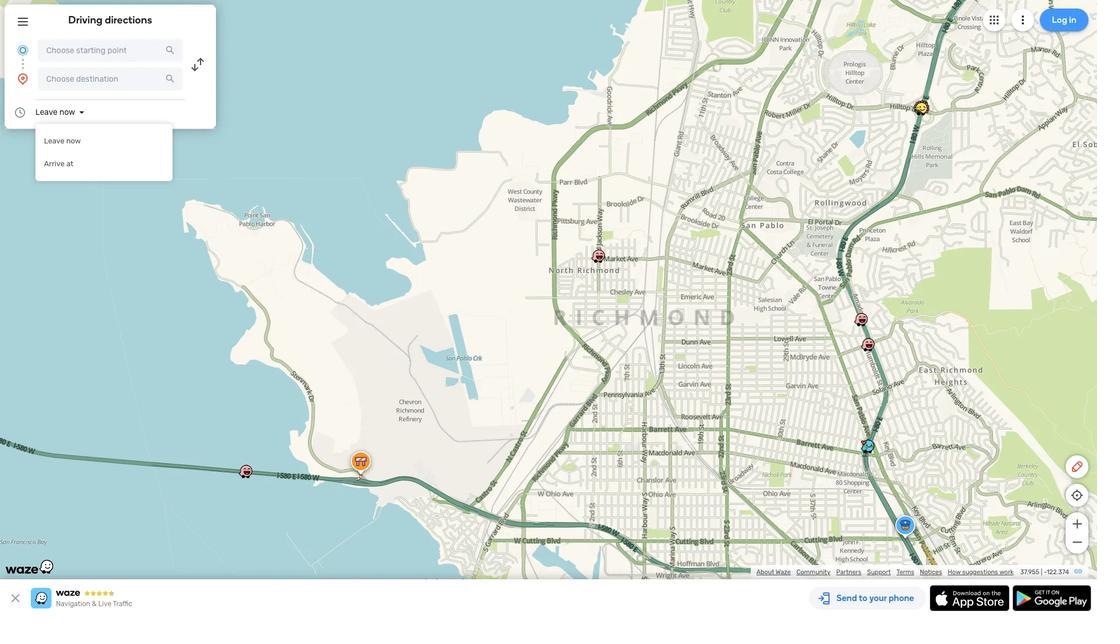 Task type: vqa. For each thing, say whether or not it's contained in the screenshot.
Leave
yes



Task type: describe. For each thing, give the bounding box(es) containing it.
clock image
[[13, 106, 27, 119]]

navigation
[[56, 600, 90, 608]]

0 vertical spatial leave now
[[35, 107, 75, 117]]

partners
[[837, 569, 862, 576]]

how
[[948, 569, 961, 576]]

about waze link
[[757, 569, 791, 576]]

37.955
[[1021, 569, 1040, 576]]

navigation & live traffic
[[56, 600, 132, 608]]

arrive at
[[44, 159, 73, 168]]

current location image
[[16, 43, 30, 57]]

zoom out image
[[1070, 536, 1085, 549]]

partners link
[[837, 569, 862, 576]]

driving directions
[[68, 14, 152, 26]]

support link
[[868, 569, 891, 576]]

leave inside option
[[44, 137, 64, 145]]

Choose destination text field
[[38, 67, 183, 90]]

how suggestions work link
[[948, 569, 1014, 576]]

directions
[[105, 14, 152, 26]]

terms
[[897, 569, 915, 576]]

notices link
[[920, 569, 942, 576]]

leave now option
[[35, 130, 173, 153]]

122.374
[[1047, 569, 1070, 576]]

now inside option
[[66, 137, 81, 145]]

x image
[[9, 592, 22, 605]]



Task type: locate. For each thing, give the bounding box(es) containing it.
pencil image
[[1071, 460, 1084, 474]]

&
[[92, 600, 97, 608]]

about
[[757, 569, 775, 576]]

leave now
[[35, 107, 75, 117], [44, 137, 81, 145]]

Choose starting point text field
[[38, 39, 183, 62]]

waze
[[776, 569, 791, 576]]

community link
[[797, 569, 831, 576]]

1 vertical spatial leave now
[[44, 137, 81, 145]]

notices
[[920, 569, 942, 576]]

zoom in image
[[1070, 517, 1085, 531]]

at
[[66, 159, 73, 168]]

driving
[[68, 14, 103, 26]]

location image
[[16, 72, 30, 86]]

now up the leave now option
[[59, 107, 75, 117]]

leave now up arrive at
[[44, 137, 81, 145]]

now
[[59, 107, 75, 117], [66, 137, 81, 145]]

community
[[797, 569, 831, 576]]

1 vertical spatial now
[[66, 137, 81, 145]]

leave now right clock icon
[[35, 107, 75, 117]]

arrive at option
[[35, 153, 173, 175]]

live
[[98, 600, 111, 608]]

0 vertical spatial now
[[59, 107, 75, 117]]

-
[[1044, 569, 1047, 576]]

leave right clock icon
[[35, 107, 57, 117]]

arrive
[[44, 159, 65, 168]]

1 vertical spatial leave
[[44, 137, 64, 145]]

support
[[868, 569, 891, 576]]

link image
[[1074, 567, 1083, 576]]

terms link
[[897, 569, 915, 576]]

work
[[1000, 569, 1014, 576]]

now up at at the top left of page
[[66, 137, 81, 145]]

|
[[1041, 569, 1043, 576]]

leave
[[35, 107, 57, 117], [44, 137, 64, 145]]

0 vertical spatial leave
[[35, 107, 57, 117]]

suggestions
[[963, 569, 998, 576]]

37.955 | -122.374
[[1021, 569, 1070, 576]]

traffic
[[113, 600, 132, 608]]

leave now inside option
[[44, 137, 81, 145]]

leave up "arrive"
[[44, 137, 64, 145]]

about waze community partners support terms notices how suggestions work
[[757, 569, 1014, 576]]



